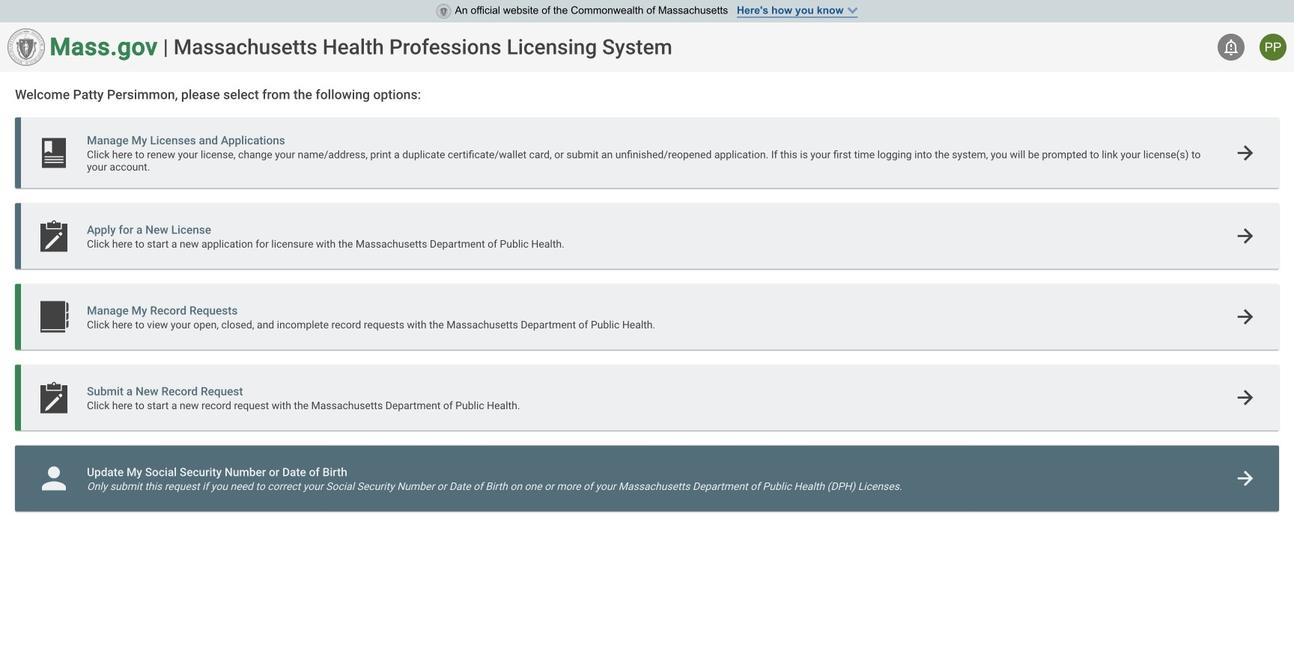 Task type: locate. For each thing, give the bounding box(es) containing it.
3 no color image from the top
[[1234, 468, 1257, 490]]

no color image
[[1234, 225, 1257, 248], [1234, 387, 1257, 409], [1234, 468, 1257, 490]]

massachusetts state seal image
[[436, 4, 451, 19]]

2 no color image from the top
[[1234, 387, 1257, 409]]

2 vertical spatial no color image
[[1234, 468, 1257, 490]]

0 vertical spatial no color image
[[1234, 225, 1257, 248]]

no color image
[[1222, 38, 1240, 56], [1234, 142, 1257, 164], [1234, 306, 1257, 329]]

2 vertical spatial no color image
[[1234, 306, 1257, 329]]

massachusetts state seal image
[[7, 28, 45, 66]]

1 no color image from the top
[[1234, 225, 1257, 248]]

1 vertical spatial no color image
[[1234, 387, 1257, 409]]

heading
[[174, 35, 673, 60]]



Task type: describe. For each thing, give the bounding box(es) containing it.
0 vertical spatial no color image
[[1222, 38, 1240, 56]]

1 vertical spatial no color image
[[1234, 142, 1257, 164]]



Task type: vqa. For each thing, say whether or not it's contained in the screenshot.
heading
yes



